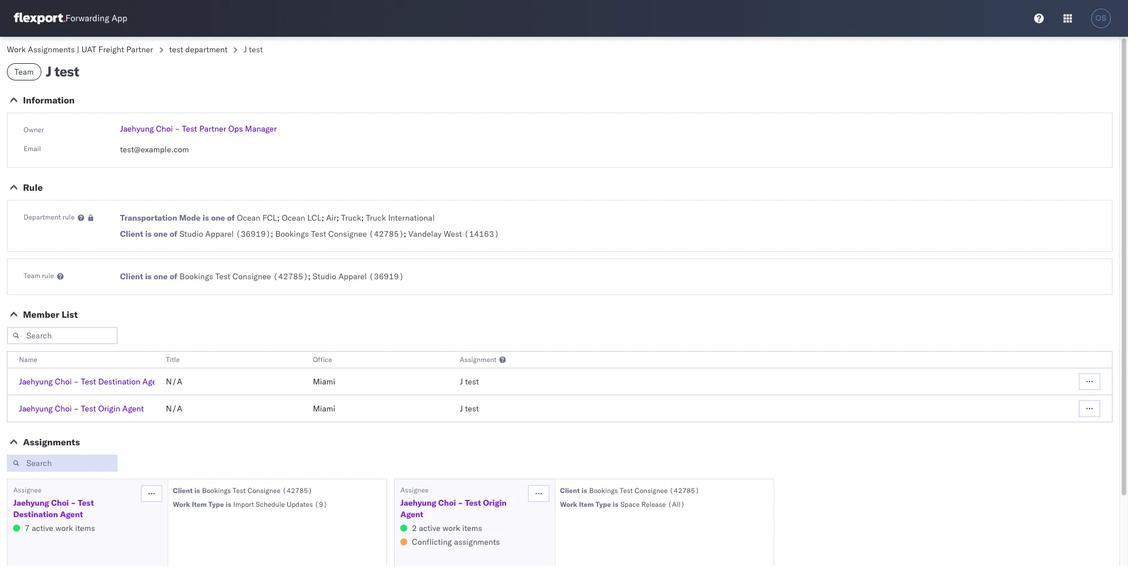 Task type: locate. For each thing, give the bounding box(es) containing it.
item
[[192, 500, 207, 509], [579, 500, 594, 509]]

jaehyung choi - test origin agent link down "jaehyung choi - test destination agent n/a"
[[19, 403, 144, 414]]

items
[[75, 523, 95, 533], [462, 523, 482, 533]]

0 vertical spatial team
[[14, 67, 34, 77]]

1 vertical spatial client is one of
[[120, 271, 178, 282]]

team rule
[[24, 271, 54, 280]]

client is bookings test consignee (42785) up space
[[560, 486, 700, 495]]

1 vertical spatial miami
[[313, 403, 335, 414]]

-
[[175, 124, 180, 134], [74, 376, 79, 387], [74, 403, 79, 414], [71, 498, 76, 508], [458, 498, 463, 508]]

jaehyung choi - test origin agent link up 2 active work items
[[401, 497, 527, 520]]

choi for destination
[[55, 376, 72, 387]]

assignee for jaehyung choi - test origin agent
[[401, 486, 429, 494]]

work
[[7, 44, 26, 55], [173, 500, 190, 509], [560, 500, 578, 509]]

1 assignee from the left
[[13, 486, 42, 494]]

- up test@example.com
[[175, 124, 180, 134]]

- up jaehyung choi - test origin agent
[[74, 376, 79, 387]]

app
[[112, 13, 127, 24]]

type left "import"
[[209, 500, 224, 509]]

0 horizontal spatial active
[[32, 523, 53, 533]]

2 vertical spatial of
[[170, 271, 178, 282]]

0 horizontal spatial type
[[209, 500, 224, 509]]

n/a
[[166, 376, 182, 387], [166, 403, 182, 414]]

jaehyung choi - test destination agent link up "7 active work items"
[[13, 497, 140, 520]]

1 items from the left
[[75, 523, 95, 533]]

work for origin
[[443, 523, 460, 533]]

origin up assignments
[[483, 498, 507, 508]]

0 horizontal spatial ocean
[[237, 213, 261, 223]]

2 work from the left
[[443, 523, 460, 533]]

ocean
[[237, 213, 261, 223], [282, 213, 305, 223]]

1 active from the left
[[32, 523, 53, 533]]

1 client is bookings test consignee (42785) from the left
[[173, 486, 312, 495]]

work item type is left "import"
[[173, 500, 231, 509]]

- up 2 active work items
[[458, 498, 463, 508]]

item left space
[[579, 500, 594, 509]]

jaehyung choi - test destination agent link up jaehyung choi - test origin agent
[[19, 376, 164, 387]]

jaehyung
[[120, 124, 154, 134], [19, 376, 53, 387], [19, 403, 53, 414], [13, 498, 49, 508], [401, 498, 437, 508]]

active up conflicting
[[419, 523, 441, 533]]

title
[[166, 355, 180, 364]]

one for studio apparel (36919)
[[154, 229, 168, 239]]

1 horizontal spatial items
[[462, 523, 482, 533]]

- inside "assignee jaehyung choi - test destination agent"
[[71, 498, 76, 508]]

1 horizontal spatial partner
[[199, 124, 226, 134]]

assignee
[[13, 486, 42, 494], [401, 486, 429, 494]]

client is bookings test consignee (42785)
[[173, 486, 312, 495], [560, 486, 700, 495]]

1 vertical spatial (36919)
[[369, 271, 404, 282]]

active for 7
[[32, 523, 53, 533]]

items for 2 active work items
[[462, 523, 482, 533]]

2
[[412, 523, 417, 533]]

0 horizontal spatial studio
[[180, 229, 203, 239]]

active for 2
[[419, 523, 441, 533]]

assignments up search text field
[[23, 436, 80, 448]]

type for jaehyung choi - test destination agent
[[209, 500, 224, 509]]

0 vertical spatial apparel
[[205, 229, 234, 239]]

jaehyung choi - test destination agent n/a
[[19, 376, 182, 387]]

1 vertical spatial of
[[170, 229, 178, 239]]

rule up the member list
[[42, 271, 54, 280]]

partner left ops
[[199, 124, 226, 134]]

test
[[169, 44, 183, 55], [249, 44, 263, 55], [54, 63, 79, 80], [465, 376, 479, 387], [465, 403, 479, 414]]

rule
[[63, 213, 75, 221], [42, 271, 54, 280]]

;
[[277, 213, 280, 223], [322, 213, 324, 223], [337, 213, 339, 223], [361, 213, 364, 223], [271, 229, 273, 239], [404, 229, 407, 239], [308, 271, 311, 282]]

ocean left lcl
[[282, 213, 305, 223]]

client is one of for bookings test consignee (42785)
[[120, 271, 178, 282]]

2 items from the left
[[462, 523, 482, 533]]

Search text field
[[7, 455, 118, 472]]

vandelay
[[409, 229, 442, 239]]

apparel
[[205, 229, 234, 239], [339, 271, 367, 282]]

1 horizontal spatial work
[[173, 500, 190, 509]]

consignee
[[328, 229, 367, 239], [233, 271, 271, 282], [248, 486, 281, 495], [635, 486, 668, 495]]

choi up "7 active work items"
[[51, 498, 69, 508]]

truck
[[341, 213, 361, 223], [366, 213, 386, 223]]

1 vertical spatial one
[[154, 229, 168, 239]]

assignments
[[454, 537, 500, 547]]

j test
[[244, 44, 263, 55], [46, 63, 79, 80], [460, 376, 479, 387], [460, 403, 479, 414]]

type
[[209, 500, 224, 509], [596, 500, 611, 509]]

1 horizontal spatial studio
[[313, 271, 337, 282]]

work item type is for jaehyung choi - test origin agent
[[560, 500, 619, 509]]

0 horizontal spatial destination
[[13, 509, 58, 520]]

2 work item type is from the left
[[560, 500, 619, 509]]

client is one of
[[120, 229, 178, 239], [120, 271, 178, 282]]

- down "jaehyung choi - test destination agent n/a"
[[74, 403, 79, 414]]

0 horizontal spatial client is bookings test consignee (42785)
[[173, 486, 312, 495]]

jaehyung for jaehyung choi - test destination agent n/a
[[19, 376, 53, 387]]

0 horizontal spatial items
[[75, 523, 95, 533]]

origin
[[98, 403, 120, 414], [483, 498, 507, 508]]

1 vertical spatial jaehyung choi - test origin agent link
[[401, 497, 527, 520]]

0 vertical spatial (36919)
[[236, 229, 271, 239]]

choi
[[156, 124, 173, 134], [55, 376, 72, 387], [55, 403, 72, 414], [51, 498, 69, 508], [438, 498, 456, 508]]

(42785)
[[369, 229, 404, 239], [273, 271, 308, 282], [283, 486, 312, 495], [670, 486, 700, 495]]

1 item from the left
[[192, 500, 207, 509]]

active
[[32, 523, 53, 533], [419, 523, 441, 533]]

(9)
[[315, 500, 328, 509]]

studio down mode
[[180, 229, 203, 239]]

work up conflicting assignments
[[443, 523, 460, 533]]

work assignments | uat freight partner link
[[7, 44, 153, 55]]

schedule
[[256, 500, 285, 509]]

ocean left the fcl
[[237, 213, 261, 223]]

1 vertical spatial team
[[24, 271, 40, 280]]

team for team rule
[[24, 271, 40, 280]]

0 vertical spatial of
[[227, 213, 235, 223]]

jaehyung choi - test partner ops manager link
[[120, 124, 277, 134]]

1 horizontal spatial work
[[443, 523, 460, 533]]

2 active from the left
[[419, 523, 441, 533]]

1 work item type is from the left
[[173, 500, 231, 509]]

1 vertical spatial origin
[[483, 498, 507, 508]]

choi for origin
[[55, 403, 72, 414]]

information
[[23, 94, 75, 106]]

0 vertical spatial one
[[211, 213, 225, 223]]

0 horizontal spatial (36919)
[[236, 229, 271, 239]]

truck left "international"
[[366, 213, 386, 223]]

1 horizontal spatial client is bookings test consignee (42785)
[[560, 486, 700, 495]]

partner
[[126, 44, 153, 55], [199, 124, 226, 134]]

0 vertical spatial miami
[[313, 376, 335, 387]]

studio down studio apparel (36919) ; bookings test consignee (42785) ; vandelay west (14163) on the top left of the page
[[313, 271, 337, 282]]

items down "assignee jaehyung choi - test destination agent"
[[75, 523, 95, 533]]

0 horizontal spatial assignee
[[13, 486, 42, 494]]

1 vertical spatial n/a
[[166, 403, 182, 414]]

0 horizontal spatial work
[[55, 523, 73, 533]]

studio apparel (36919) ; bookings test consignee (42785) ; vandelay west (14163)
[[180, 229, 499, 239]]

assignee inside "assignee jaehyung choi - test destination agent"
[[13, 486, 42, 494]]

0 vertical spatial client is one of
[[120, 229, 178, 239]]

1 client is one of from the top
[[120, 229, 178, 239]]

- up "7 active work items"
[[71, 498, 76, 508]]

items for 7 active work items
[[75, 523, 95, 533]]

2 truck from the left
[[366, 213, 386, 223]]

work down "assignee jaehyung choi - test destination agent"
[[55, 523, 73, 533]]

destination inside "assignee jaehyung choi - test destination agent"
[[13, 509, 58, 520]]

jaehyung choi - test partner ops manager
[[120, 124, 277, 134]]

1 horizontal spatial destination
[[98, 376, 141, 387]]

studio
[[180, 229, 203, 239], [313, 271, 337, 282]]

team up the member
[[24, 271, 40, 280]]

- for origin
[[74, 403, 79, 414]]

jaehyung inside "assignee jaehyung choi - test origin agent"
[[401, 498, 437, 508]]

0 horizontal spatial work item type is
[[173, 500, 231, 509]]

active right 7
[[32, 523, 53, 533]]

choi up 2 active work items
[[438, 498, 456, 508]]

lcl
[[308, 213, 322, 223]]

partner right freight at top
[[126, 44, 153, 55]]

0 horizontal spatial apparel
[[205, 229, 234, 239]]

0 horizontal spatial truck
[[341, 213, 361, 223]]

list
[[62, 309, 78, 320]]

2 client is bookings test consignee (42785) from the left
[[560, 486, 700, 495]]

0 horizontal spatial origin
[[98, 403, 120, 414]]

client is bookings test consignee (42785) up "import"
[[173, 486, 312, 495]]

1 horizontal spatial jaehyung choi - test origin agent link
[[401, 497, 527, 520]]

assignee inside "assignee jaehyung choi - test origin agent"
[[401, 486, 429, 494]]

os button
[[1089, 5, 1115, 32]]

destination
[[98, 376, 141, 387], [13, 509, 58, 520]]

jaehyung inside "assignee jaehyung choi - test destination agent"
[[13, 498, 49, 508]]

rule right department
[[63, 213, 75, 221]]

jaehyung for jaehyung choi - test partner ops manager
[[120, 124, 154, 134]]

team
[[14, 67, 34, 77], [24, 271, 40, 280]]

client
[[120, 229, 143, 239], [120, 271, 143, 282], [173, 486, 193, 495], [560, 486, 580, 495]]

1 horizontal spatial work item type is
[[560, 500, 619, 509]]

team up information
[[14, 67, 34, 77]]

1 horizontal spatial apparel
[[339, 271, 367, 282]]

miami
[[313, 376, 335, 387], [313, 403, 335, 414]]

1 horizontal spatial active
[[419, 523, 441, 533]]

1 horizontal spatial item
[[579, 500, 594, 509]]

destination up jaehyung choi - test origin agent
[[98, 376, 141, 387]]

1 horizontal spatial type
[[596, 500, 611, 509]]

assignee up 7
[[13, 486, 42, 494]]

miami for jaehyung choi - test origin agent
[[313, 403, 335, 414]]

1 horizontal spatial assignee
[[401, 486, 429, 494]]

apparel down the transportation mode is one of
[[205, 229, 234, 239]]

0 horizontal spatial item
[[192, 500, 207, 509]]

item left "import"
[[192, 500, 207, 509]]

(14163)
[[464, 229, 499, 239]]

2 assignee from the left
[[401, 486, 429, 494]]

|
[[77, 44, 79, 55]]

test
[[182, 124, 197, 134], [311, 229, 326, 239], [215, 271, 231, 282], [81, 376, 96, 387], [81, 403, 96, 414], [233, 486, 246, 495], [620, 486, 633, 495], [78, 498, 94, 508], [465, 498, 481, 508]]

bookings test consignee (42785) ; studio apparel (36919)
[[180, 271, 404, 282]]

0 horizontal spatial partner
[[126, 44, 153, 55]]

1 horizontal spatial ocean
[[282, 213, 305, 223]]

type left space
[[596, 500, 611, 509]]

items up assignments
[[462, 523, 482, 533]]

0 horizontal spatial work
[[7, 44, 26, 55]]

forwarding app link
[[14, 13, 127, 24]]

1 horizontal spatial rule
[[63, 213, 75, 221]]

1 vertical spatial destination
[[13, 509, 58, 520]]

name
[[19, 355, 37, 364]]

assignments
[[28, 44, 75, 55], [23, 436, 80, 448]]

member
[[23, 309, 59, 320]]

2 client is one of from the top
[[120, 271, 178, 282]]

of
[[227, 213, 235, 223], [170, 229, 178, 239], [170, 271, 178, 282]]

1 horizontal spatial origin
[[483, 498, 507, 508]]

choi inside "assignee jaehyung choi - test destination agent"
[[51, 498, 69, 508]]

client is bookings test consignee (42785) for jaehyung choi - test origin agent
[[560, 486, 700, 495]]

2 horizontal spatial work
[[560, 500, 578, 509]]

destination up 7
[[13, 509, 58, 520]]

2 item from the left
[[579, 500, 594, 509]]

work item type is for jaehyung choi - test destination agent
[[173, 500, 231, 509]]

test@example.com
[[120, 144, 189, 155]]

1 work from the left
[[55, 523, 73, 533]]

one
[[211, 213, 225, 223], [154, 229, 168, 239], [154, 271, 168, 282]]

jaehyung choi - test origin agent link
[[19, 403, 144, 414], [401, 497, 527, 520]]

work item type is left space
[[560, 500, 619, 509]]

assignments left |
[[28, 44, 75, 55]]

2 type from the left
[[596, 500, 611, 509]]

is
[[203, 213, 209, 223], [145, 229, 152, 239], [145, 271, 152, 282], [195, 486, 200, 495], [582, 486, 587, 495], [226, 500, 231, 509], [613, 500, 619, 509]]

1 horizontal spatial truck
[[366, 213, 386, 223]]

0 vertical spatial jaehyung choi - test origin agent link
[[19, 403, 144, 414]]

department
[[185, 44, 228, 55]]

jaehyung for jaehyung choi - test origin agent
[[19, 403, 53, 414]]

0 vertical spatial rule
[[63, 213, 75, 221]]

1 vertical spatial rule
[[42, 271, 54, 280]]

2 miami from the top
[[313, 403, 335, 414]]

jaehyung choi - test destination agent link
[[19, 376, 164, 387], [13, 497, 140, 520]]

1 miami from the top
[[313, 376, 335, 387]]

choi up jaehyung choi - test origin agent
[[55, 376, 72, 387]]

0 horizontal spatial rule
[[42, 271, 54, 280]]

assignee up '2'
[[401, 486, 429, 494]]

bookings
[[275, 229, 309, 239], [180, 271, 213, 282], [202, 486, 231, 495], [590, 486, 618, 495]]

choi for partner
[[156, 124, 173, 134]]

truck right air
[[341, 213, 361, 223]]

choi down "jaehyung choi - test destination agent n/a"
[[55, 403, 72, 414]]

work assignments | uat freight partner
[[7, 44, 153, 55]]

department
[[24, 213, 61, 221]]

j
[[244, 44, 247, 55], [46, 63, 51, 80], [460, 376, 463, 387], [460, 403, 463, 414]]

2 vertical spatial one
[[154, 271, 168, 282]]

1 type from the left
[[209, 500, 224, 509]]

work
[[55, 523, 73, 533], [443, 523, 460, 533]]

0 vertical spatial n/a
[[166, 376, 182, 387]]

choi up test@example.com
[[156, 124, 173, 134]]

test inside "assignee jaehyung choi - test origin agent"
[[465, 498, 481, 508]]

origin down "jaehyung choi - test destination agent n/a"
[[98, 403, 120, 414]]

apparel down studio apparel (36919) ; bookings test consignee (42785) ; vandelay west (14163) on the top left of the page
[[339, 271, 367, 282]]

1 vertical spatial jaehyung choi - test destination agent link
[[13, 497, 140, 520]]

assignment
[[460, 355, 497, 364]]

work item type is
[[173, 500, 231, 509], [560, 500, 619, 509]]



Task type: vqa. For each thing, say whether or not it's contained in the screenshot.
the bottom •
no



Task type: describe. For each thing, give the bounding box(es) containing it.
miami for jaehyung choi - test destination agent
[[313, 376, 335, 387]]

7
[[25, 523, 30, 533]]

0 vertical spatial jaehyung choi - test destination agent link
[[19, 376, 164, 387]]

0 vertical spatial destination
[[98, 376, 141, 387]]

one for bookings test consignee (42785)
[[154, 271, 168, 282]]

email
[[24, 144, 41, 153]]

test department link
[[169, 44, 228, 55]]

item for jaehyung choi - test destination agent
[[192, 500, 207, 509]]

west
[[444, 229, 462, 239]]

1 vertical spatial apparel
[[339, 271, 367, 282]]

conflicting assignments
[[412, 537, 500, 547]]

forwarding
[[66, 13, 109, 24]]

import schedule updates (9)
[[233, 500, 328, 509]]

release
[[642, 500, 666, 509]]

agent inside "assignee jaehyung choi - test destination agent"
[[60, 509, 83, 520]]

member list
[[23, 309, 78, 320]]

ocean fcl ; ocean lcl ; air ; truck ; truck international
[[237, 213, 435, 223]]

1 horizontal spatial (36919)
[[369, 271, 404, 282]]

freight
[[98, 44, 124, 55]]

rule for department rule
[[63, 213, 75, 221]]

- for destination
[[74, 376, 79, 387]]

fcl
[[263, 213, 277, 223]]

international
[[388, 213, 435, 223]]

work for jaehyung choi - test origin agent
[[560, 500, 578, 509]]

ops
[[228, 124, 243, 134]]

work for destination
[[55, 523, 73, 533]]

conflicting
[[412, 537, 452, 547]]

work for jaehyung choi - test destination agent
[[173, 500, 190, 509]]

choi inside "assignee jaehyung choi - test origin agent"
[[438, 498, 456, 508]]

1 ocean from the left
[[237, 213, 261, 223]]

(all)
[[668, 500, 685, 509]]

1 vertical spatial studio
[[313, 271, 337, 282]]

- for partner
[[175, 124, 180, 134]]

origin inside "assignee jaehyung choi - test origin agent"
[[483, 498, 507, 508]]

jaehyung choi - test origin agent
[[19, 403, 144, 414]]

flexport. image
[[14, 13, 66, 24]]

assignee jaehyung choi - test destination agent
[[13, 486, 94, 520]]

0 vertical spatial assignments
[[28, 44, 75, 55]]

type for jaehyung choi - test origin agent
[[596, 500, 611, 509]]

test inside "assignee jaehyung choi - test destination agent"
[[78, 498, 94, 508]]

transportation
[[120, 213, 177, 223]]

agent inside "assignee jaehyung choi - test origin agent"
[[401, 509, 424, 520]]

space
[[621, 500, 640, 509]]

1 vertical spatial partner
[[199, 124, 226, 134]]

1 vertical spatial assignments
[[23, 436, 80, 448]]

import
[[233, 500, 254, 509]]

os
[[1096, 14, 1107, 22]]

of for bookings test consignee (42785)
[[170, 271, 178, 282]]

client is bookings test consignee (42785) for jaehyung choi - test destination agent
[[173, 486, 312, 495]]

department rule
[[24, 213, 75, 221]]

uat
[[81, 44, 96, 55]]

0 vertical spatial studio
[[180, 229, 203, 239]]

office
[[313, 355, 332, 364]]

test department
[[169, 44, 228, 55]]

rule for team rule
[[42, 271, 54, 280]]

forwarding app
[[66, 13, 127, 24]]

space release (all)
[[621, 500, 685, 509]]

Search text field
[[7, 327, 118, 344]]

0 horizontal spatial jaehyung choi - test origin agent link
[[19, 403, 144, 414]]

item for jaehyung choi - test origin agent
[[579, 500, 594, 509]]

0 vertical spatial origin
[[98, 403, 120, 414]]

manager
[[245, 124, 277, 134]]

owner
[[24, 125, 44, 134]]

assignee jaehyung choi - test origin agent
[[401, 486, 507, 520]]

0 vertical spatial partner
[[126, 44, 153, 55]]

of for studio apparel (36919)
[[170, 229, 178, 239]]

transportation mode is one of
[[120, 213, 235, 223]]

1 n/a from the top
[[166, 376, 182, 387]]

7 active work items
[[25, 523, 95, 533]]

client is one of for studio apparel (36919)
[[120, 229, 178, 239]]

assignee for jaehyung choi - test destination agent
[[13, 486, 42, 494]]

updates
[[287, 500, 313, 509]]

2 ocean from the left
[[282, 213, 305, 223]]

air
[[326, 213, 337, 223]]

team for team
[[14, 67, 34, 77]]

- inside "assignee jaehyung choi - test origin agent"
[[458, 498, 463, 508]]

1 truck from the left
[[341, 213, 361, 223]]

2 n/a from the top
[[166, 403, 182, 414]]

rule
[[23, 182, 43, 193]]

mode
[[179, 213, 201, 223]]

2 active work items
[[412, 523, 482, 533]]



